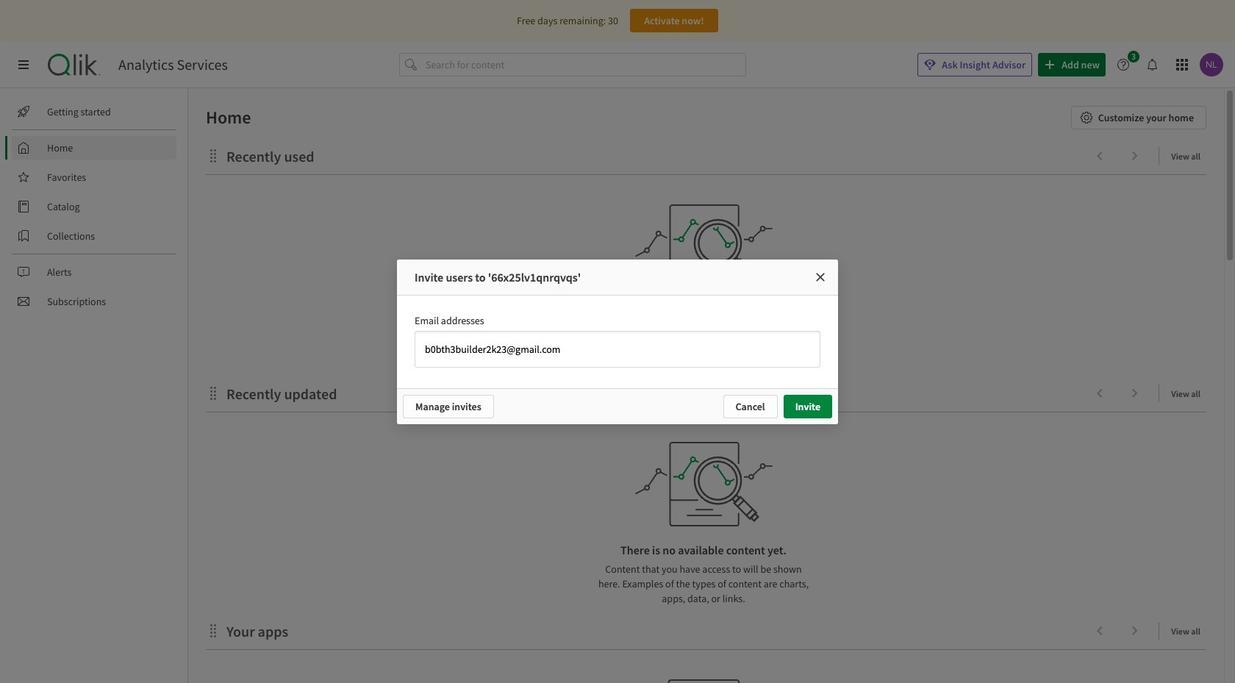 Task type: describe. For each thing, give the bounding box(es) containing it.
close sidebar menu image
[[18, 59, 29, 71]]

analytics services element
[[118, 56, 228, 74]]

navigation pane element
[[0, 94, 188, 319]]

2 move collection image from the top
[[206, 623, 221, 638]]



Task type: vqa. For each thing, say whether or not it's contained in the screenshot.
Explore The Demo image on the top right
no



Task type: locate. For each thing, give the bounding box(es) containing it.
dialog
[[397, 259, 838, 424]]

move collection image
[[206, 148, 221, 163]]

move collection image
[[206, 386, 221, 400], [206, 623, 221, 638]]

1 vertical spatial move collection image
[[206, 623, 221, 638]]

None text field
[[424, 339, 812, 358]]

0 vertical spatial move collection image
[[206, 386, 221, 400]]

1 move collection image from the top
[[206, 386, 221, 400]]

main content
[[182, 88, 1235, 683]]



